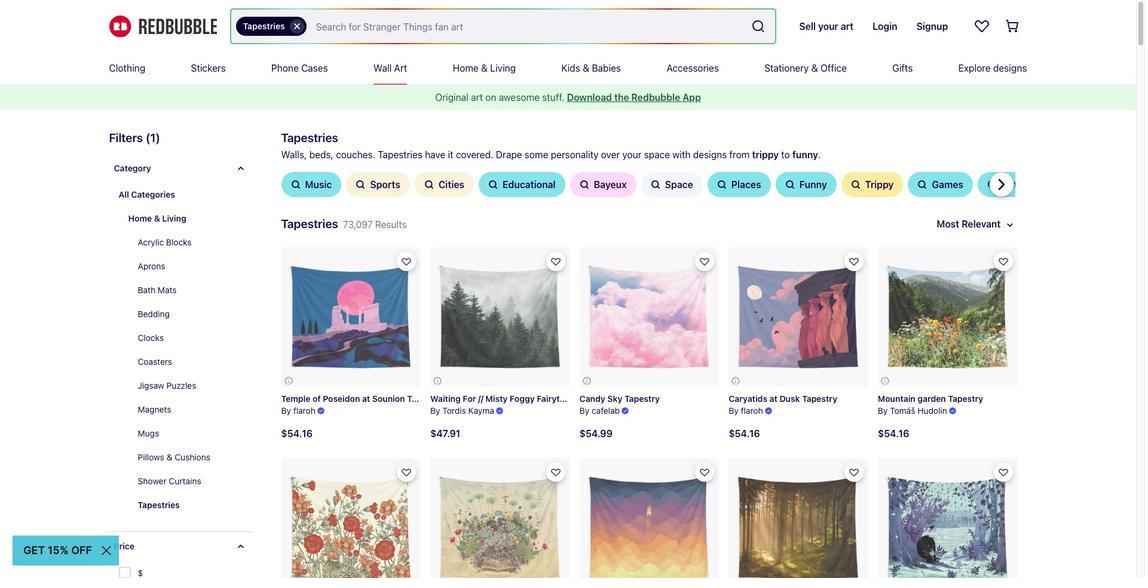 Task type: locate. For each thing, give the bounding box(es) containing it.
1 vertical spatial tapestries button
[[128, 494, 253, 518]]

by flaroh for temple
[[281, 406, 316, 416]]

mugs
[[138, 429, 159, 439]]

0 horizontal spatial home & living
[[128, 213, 186, 224]]

magnets
[[138, 405, 171, 415]]

phone
[[271, 63, 299, 74]]

jigsaw puzzles
[[138, 381, 196, 391]]

temple of poseidon at sounion tapestry image
[[281, 248, 421, 387]]

cases
[[301, 63, 328, 74]]

stationery
[[765, 63, 809, 74]]

0 horizontal spatial designs
[[693, 149, 727, 160]]

stuff.
[[542, 92, 565, 103]]

at left sounion
[[362, 394, 370, 404]]

sky
[[608, 394, 623, 404]]

explore
[[959, 63, 991, 74]]

73,097
[[343, 219, 373, 230]]

waiting for // misty foggy fairytale forest with cascadia trees covered in magic fog tapestry image
[[431, 248, 570, 387]]

curtains
[[169, 476, 201, 487]]

sounion
[[372, 394, 405, 404]]

0 vertical spatial home & living
[[453, 63, 516, 74]]

acrylic blocks
[[138, 237, 192, 248]]

app
[[683, 92, 701, 103]]

music link
[[281, 172, 342, 197]]

0 horizontal spatial $54.16
[[281, 429, 313, 440]]

1 vertical spatial designs
[[693, 149, 727, 160]]

menu bar containing clothing
[[109, 53, 1027, 84]]

at left "dusk"
[[770, 394, 778, 404]]

explore designs
[[959, 63, 1027, 74]]

aprons button
[[128, 255, 253, 279]]

& inside button
[[154, 213, 160, 224]]

2 flaroh from the left
[[741, 406, 763, 416]]

by flaroh for caryatids
[[729, 406, 763, 416]]

home & living
[[453, 63, 516, 74], [128, 213, 186, 224]]

wall
[[374, 63, 392, 74]]

1 vertical spatial home & living
[[128, 213, 186, 224]]

covered.
[[456, 149, 494, 160]]

bedding button
[[128, 303, 253, 326]]

educational link
[[479, 172, 565, 197]]

stickers
[[191, 63, 226, 74]]

trippy link
[[752, 149, 779, 160]]

1 vertical spatial living
[[162, 213, 186, 224]]

& up on
[[481, 63, 488, 74]]

clocks button
[[128, 326, 253, 350]]

to
[[782, 149, 790, 160]]

bath mats
[[138, 285, 177, 295]]

kids
[[562, 63, 580, 74]]

home
[[453, 63, 479, 74], [128, 213, 152, 224]]

1 horizontal spatial home
[[453, 63, 479, 74]]

category button
[[109, 154, 253, 183]]

0 horizontal spatial living
[[162, 213, 186, 224]]

None checkbox
[[119, 567, 133, 579]]

1 $54.16 from the left
[[281, 429, 313, 440]]

living
[[490, 63, 516, 74], [162, 213, 186, 224]]

& right the pillows
[[167, 453, 172, 463]]

by down caryatids
[[729, 406, 739, 416]]

home up art
[[453, 63, 479, 74]]

bath mats button
[[128, 279, 253, 303]]

designs inside "menu bar"
[[994, 63, 1027, 74]]

by down candy
[[580, 406, 590, 416]]

1 by flaroh from the left
[[281, 406, 316, 416]]

by flaroh down caryatids
[[729, 406, 763, 416]]

0 vertical spatial living
[[490, 63, 516, 74]]

$54.16 for temple
[[281, 429, 313, 440]]

coasters button
[[128, 350, 253, 374]]

& right kids
[[583, 63, 590, 74]]

personality
[[551, 149, 599, 160]]

tapestries up sports
[[378, 149, 423, 160]]

home & living down categories
[[128, 213, 186, 224]]

bath
[[138, 285, 156, 295]]

sports
[[370, 179, 400, 190]]

by flaroh down temple
[[281, 406, 316, 416]]

nature
[[1002, 179, 1033, 190]]

wall art link
[[374, 53, 407, 84]]

living inside "menu bar"
[[490, 63, 516, 74]]

awesome
[[499, 92, 540, 103]]

1 horizontal spatial designs
[[994, 63, 1027, 74]]

2 at from the left
[[770, 394, 778, 404]]

at
[[362, 394, 370, 404], [770, 394, 778, 404]]

caryatids at dusk tapestry image
[[729, 248, 869, 387]]

kids & babies link
[[562, 53, 621, 84]]

living inside button
[[162, 213, 186, 224]]

cafelab
[[592, 406, 620, 416]]

1 horizontal spatial flaroh
[[741, 406, 763, 416]]

home inside home & living link
[[453, 63, 479, 74]]

1 horizontal spatial $54.16
[[729, 429, 760, 440]]

& down categories
[[154, 213, 160, 224]]

living up on
[[490, 63, 516, 74]]

1 flaroh from the left
[[293, 406, 316, 416]]

tapestries up beds,
[[281, 131, 338, 145]]

$54.16 down caryatids
[[729, 429, 760, 440]]

cushions
[[175, 453, 210, 463]]

5 by from the left
[[878, 406, 888, 416]]

tapestries button up the 'phone'
[[236, 17, 307, 36]]

tapestries button down curtains
[[128, 494, 253, 518]]

by for temple of poseidon at sounion tapestry
[[281, 406, 291, 416]]

places
[[732, 179, 761, 190]]

3 by from the left
[[729, 406, 739, 416]]

0 horizontal spatial flaroh
[[293, 406, 316, 416]]

all categories button
[[109, 183, 253, 207]]

by tordis kayma
[[431, 406, 494, 416]]

$54.16 down tomáš
[[878, 429, 910, 440]]

tapestry right sounion
[[407, 394, 442, 404]]

it
[[448, 149, 454, 160]]

$54.16 for caryatids
[[729, 429, 760, 440]]

0 horizontal spatial home
[[128, 213, 152, 224]]

tomáš
[[890, 406, 916, 416]]

tapestry right "dusk"
[[802, 394, 838, 404]]

1 horizontal spatial at
[[770, 394, 778, 404]]

caryatids
[[729, 394, 768, 404]]

0 vertical spatial designs
[[994, 63, 1027, 74]]

designs right with
[[693, 149, 727, 160]]

beds,
[[309, 149, 334, 160]]

home & living button
[[119, 207, 253, 231]]

tapestries
[[243, 21, 285, 31], [281, 131, 338, 145], [378, 149, 423, 160], [281, 217, 338, 231], [138, 500, 180, 511]]

1 horizontal spatial living
[[490, 63, 516, 74]]

&
[[481, 63, 488, 74], [583, 63, 590, 74], [812, 63, 818, 74], [154, 213, 160, 224], [167, 453, 172, 463]]

flaroh down caryatids
[[741, 406, 763, 416]]

gifts link
[[893, 53, 913, 84]]

4 tapestry from the left
[[948, 394, 984, 404]]

& left office
[[812, 63, 818, 74]]

$54.16 down temple
[[281, 429, 313, 440]]

home down all categories at the left of page
[[128, 213, 152, 224]]

tapestry right garden at bottom
[[948, 394, 984, 404]]

morning forest tapestry image
[[729, 459, 869, 579]]

menu bar
[[109, 53, 1027, 84]]

tapestry right sky on the bottom right
[[625, 394, 660, 404]]

from
[[730, 149, 750, 160]]

by cafelab
[[580, 406, 620, 416]]

on
[[486, 92, 496, 103]]

designs right explore
[[994, 63, 1027, 74]]

bayeux link
[[570, 172, 637, 197]]

tapestries 73,097 results
[[281, 217, 407, 231]]

by down mountain
[[878, 406, 888, 416]]

1 vertical spatial home
[[128, 213, 152, 224]]

a quiet spot of tea tapestry image
[[878, 459, 1018, 579]]

tapestries up the 'phone'
[[243, 21, 285, 31]]

educational
[[503, 179, 556, 190]]

2 horizontal spatial $54.16
[[878, 429, 910, 440]]

tapestry
[[407, 394, 442, 404], [802, 394, 838, 404], [625, 394, 660, 404], [948, 394, 984, 404]]

space link
[[641, 172, 703, 197]]

4 by from the left
[[580, 406, 590, 416]]

)
[[156, 131, 160, 145]]

flaroh down temple
[[293, 406, 316, 416]]

pillows
[[138, 453, 164, 463]]

coasters
[[138, 357, 172, 367]]

phone cases
[[271, 63, 328, 74]]

by left "tordis"
[[431, 406, 440, 416]]

babies
[[592, 63, 621, 74]]

by down temple
[[281, 406, 291, 416]]

3 $54.16 from the left
[[878, 429, 910, 440]]

0 vertical spatial tapestries button
[[236, 17, 307, 36]]

living up blocks
[[162, 213, 186, 224]]

0 horizontal spatial by flaroh
[[281, 406, 316, 416]]

0 vertical spatial home
[[453, 63, 479, 74]]

2 by flaroh from the left
[[729, 406, 763, 416]]

1 by from the left
[[281, 406, 291, 416]]

category
[[114, 163, 151, 173]]

0 horizontal spatial at
[[362, 394, 370, 404]]

your
[[623, 149, 642, 160]]

games link
[[908, 172, 973, 197]]

explore designs link
[[959, 53, 1027, 84]]

designs inside 'tapestries walls, beds, couches. tapestries have it covered. drape some personality over your space with designs from trippy to funny .'
[[693, 149, 727, 160]]

candy sky tapestry image
[[580, 248, 719, 387]]

bayeux
[[594, 179, 627, 190]]

1 horizontal spatial home & living
[[453, 63, 516, 74]]

home & living up on
[[453, 63, 516, 74]]

2 $54.16 from the left
[[729, 429, 760, 440]]

1 horizontal spatial by flaroh
[[729, 406, 763, 416]]



Task type: describe. For each thing, give the bounding box(es) containing it.
temple
[[281, 394, 311, 404]]

aprons
[[138, 261, 165, 271]]

dusk
[[780, 394, 800, 404]]

of
[[313, 394, 321, 404]]

original
[[435, 92, 469, 103]]

& for stationery & office link
[[812, 63, 818, 74]]

all
[[119, 190, 129, 200]]

office
[[821, 63, 847, 74]]

mountain garden tapestry image
[[878, 248, 1018, 387]]

& for home & living link
[[481, 63, 488, 74]]

trippy link
[[842, 172, 904, 197]]

.
[[818, 149, 821, 160]]

shower
[[138, 476, 167, 487]]

tapestries down music "link"
[[281, 217, 338, 231]]

2 by from the left
[[431, 406, 440, 416]]

drape
[[496, 149, 522, 160]]

by for caryatids at dusk tapestry
[[729, 406, 739, 416]]

clothing link
[[109, 53, 145, 84]]

1 tapestry from the left
[[407, 394, 442, 404]]

& for kids & babies link
[[583, 63, 590, 74]]

space
[[644, 149, 670, 160]]

price button
[[109, 533, 253, 561]]

clouds tapestry image
[[580, 459, 719, 579]]

vintage garden 7 tapestry image
[[281, 459, 421, 579]]

mountain
[[878, 394, 916, 404]]

tordis
[[443, 406, 466, 416]]

clocks
[[138, 333, 164, 343]]

art
[[394, 63, 407, 74]]

home inside the 'home & living' button
[[128, 213, 152, 224]]

Tapestries field
[[231, 10, 776, 43]]

2 tapestry from the left
[[802, 394, 838, 404]]

hudolin
[[918, 406, 947, 416]]

some
[[525, 149, 548, 160]]

tapestries down shower
[[138, 500, 180, 511]]

candy
[[580, 394, 606, 404]]

mugs button
[[128, 422, 253, 446]]

clothing
[[109, 63, 145, 74]]

wall art
[[374, 63, 407, 74]]

space
[[665, 179, 693, 190]]

the
[[614, 92, 629, 103]]

$54.16 for mountain
[[878, 429, 910, 440]]

cities
[[439, 179, 465, 190]]

funny
[[793, 149, 818, 160]]

home & living inside button
[[128, 213, 186, 224]]

pillows & cushions button
[[128, 446, 253, 470]]

fantastic botanical tapestry image
[[431, 459, 570, 579]]

places link
[[708, 172, 771, 197]]

over
[[601, 149, 620, 160]]

have
[[425, 149, 446, 160]]

home & living link
[[453, 53, 516, 84]]

flaroh for temple
[[293, 406, 316, 416]]

funny
[[800, 179, 827, 190]]

redbubble logo image
[[109, 15, 217, 37]]

& inside button
[[167, 453, 172, 463]]

jigsaw puzzles button
[[128, 374, 253, 398]]

none checkbox inside 73,097 results element
[[119, 567, 133, 579]]

sports link
[[346, 172, 410, 197]]

puzzles
[[166, 381, 196, 391]]

results
[[375, 219, 407, 230]]

acrylic blocks button
[[128, 231, 253, 255]]

1 at from the left
[[362, 394, 370, 404]]

Search term search field
[[307, 10, 747, 43]]

art
[[471, 92, 483, 103]]

nature link
[[978, 172, 1042, 197]]

1
[[150, 131, 156, 145]]

filters ( 1 )
[[109, 131, 160, 145]]

tapestries inside field
[[243, 21, 285, 31]]

tapestries button inside field
[[236, 17, 307, 36]]

download the redbubble app link
[[567, 92, 701, 103]]

pillows & cushions
[[138, 453, 210, 463]]

by for candy sky tapestry
[[580, 406, 590, 416]]

music
[[305, 179, 332, 190]]

accessories
[[667, 63, 719, 74]]

by for mountain garden tapestry
[[878, 406, 888, 416]]

73,097 results element
[[90, 129, 1047, 579]]

download
[[567, 92, 612, 103]]

couches.
[[336, 149, 375, 160]]

stickers link
[[191, 53, 226, 84]]

stationery & office
[[765, 63, 847, 74]]

garden
[[918, 394, 946, 404]]

3 tapestry from the left
[[625, 394, 660, 404]]

kids & babies
[[562, 63, 621, 74]]

magnets button
[[128, 398, 253, 422]]

flaroh for caryatids
[[741, 406, 763, 416]]

acrylic
[[138, 237, 164, 248]]

by tomáš hudolin
[[878, 406, 947, 416]]

blocks
[[166, 237, 192, 248]]

funny link
[[793, 149, 818, 160]]

trippy
[[752, 149, 779, 160]]

shower curtains button
[[128, 470, 253, 494]]

temple of poseidon at sounion tapestry
[[281, 394, 442, 404]]

kayma
[[468, 406, 494, 416]]

gifts
[[893, 63, 913, 74]]

$47.91
[[431, 429, 461, 440]]

accessories link
[[667, 53, 719, 84]]

trippy
[[866, 179, 894, 190]]

caryatids at dusk tapestry
[[729, 394, 838, 404]]



Task type: vqa. For each thing, say whether or not it's contained in the screenshot.
Clothing link
yes



